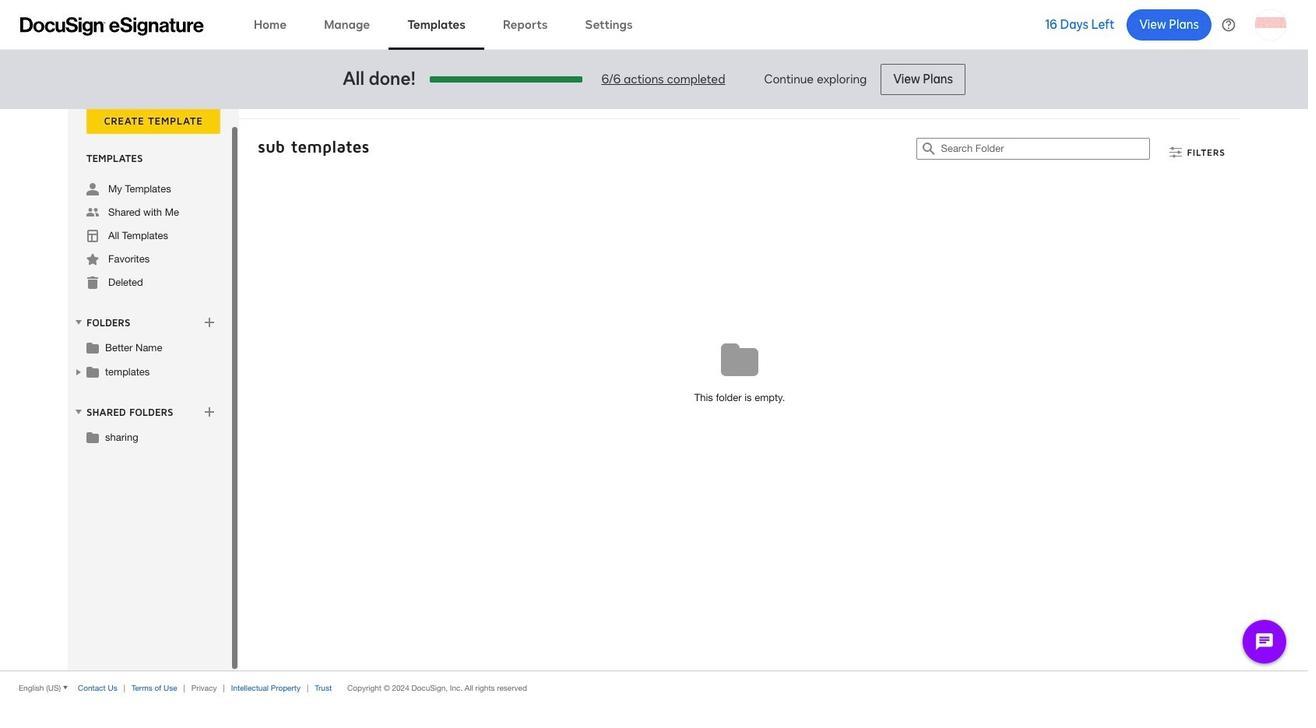Task type: describe. For each thing, give the bounding box(es) containing it.
templates image
[[86, 230, 99, 242]]

3 folder image from the top
[[86, 431, 99, 443]]

view folders image
[[72, 316, 85, 329]]

trash image
[[86, 277, 99, 289]]

shared image
[[86, 206, 99, 219]]

docusign esignature image
[[20, 17, 204, 35]]

Search Folder text field
[[942, 139, 1150, 159]]

star filled image
[[86, 253, 99, 266]]

secondary navigation region
[[68, 108, 1245, 671]]

your uploaded profile image image
[[1256, 9, 1287, 40]]

1 folder image from the top
[[86, 341, 99, 354]]

more info region
[[0, 671, 1309, 704]]



Task type: locate. For each thing, give the bounding box(es) containing it.
folder image
[[86, 341, 99, 354], [86, 365, 99, 378], [86, 431, 99, 443]]

0 vertical spatial folder image
[[86, 341, 99, 354]]

1 vertical spatial folder image
[[86, 365, 99, 378]]

2 folder image from the top
[[86, 365, 99, 378]]

user image
[[86, 183, 99, 196]]

2 vertical spatial folder image
[[86, 431, 99, 443]]

view shared folders image
[[72, 406, 85, 418]]



Task type: vqa. For each thing, say whether or not it's contained in the screenshot.
Template name text field
no



